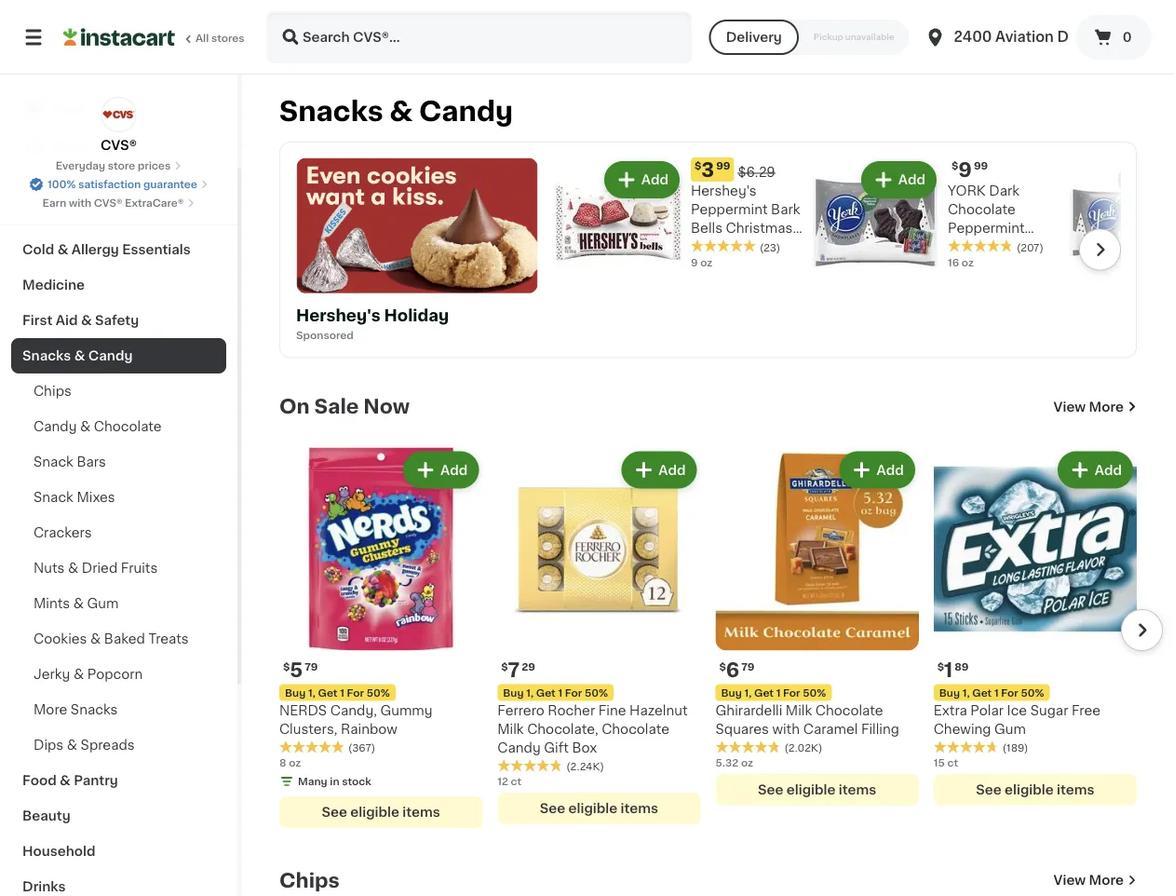 Task type: vqa. For each thing, say whether or not it's contained in the screenshot.


Task type: describe. For each thing, give the bounding box(es) containing it.
$ 7 29
[[501, 660, 536, 680]]

0
[[1123, 31, 1132, 44]]

buy for 6
[[721, 687, 742, 698]]

0 vertical spatial snacks
[[279, 98, 383, 125]]

Search field
[[268, 13, 691, 61]]

food
[[22, 774, 57, 787]]

(367)
[[348, 743, 376, 753]]

first aid & safety link
[[11, 303, 226, 338]]

candy & chocolate link
[[11, 409, 226, 444]]

1, for 5
[[308, 687, 316, 698]]

milk inside ferrero rocher fine hazelnut milk chocolate, chocolate candy gift box
[[498, 722, 524, 735]]

lists link
[[11, 165, 226, 202]]

rocher
[[548, 704, 595, 717]]

$ for 5
[[283, 661, 290, 672]]

nerds
[[279, 704, 327, 717]]

12 ct
[[498, 776, 522, 787]]

99 for 9
[[974, 161, 989, 171]]

polar
[[971, 704, 1004, 717]]

see eligible items for 5
[[322, 806, 440, 819]]

with inside ghirardelli milk chocolate squares with caramel filling
[[773, 722, 800, 735]]

holiday
[[384, 307, 449, 323]]

product group containing 7
[[498, 447, 701, 824]]

oz for 6
[[741, 758, 754, 768]]

ice
[[1007, 704, 1028, 717]]

eligible for 7
[[569, 802, 618, 815]]

buy it again link
[[11, 128, 226, 165]]

get for 7
[[536, 687, 556, 698]]

50% for 5
[[367, 687, 390, 698]]

add button for 5
[[405, 453, 477, 486]]

more for chips
[[1089, 874, 1124, 887]]

add for 6
[[877, 463, 904, 476]]

hershey's holiday image
[[296, 157, 538, 294]]

oz right 16
[[962, 257, 974, 267]]

eligible for 5
[[351, 806, 400, 819]]

oz for 5
[[289, 758, 301, 768]]

first
[[22, 314, 52, 327]]

candy down safety
[[88, 349, 133, 362]]

1 left 89
[[945, 660, 953, 680]]

buy for 7
[[503, 687, 524, 698]]

$ for 9
[[952, 161, 959, 171]]

items for 1
[[1057, 783, 1095, 796]]

snack mixes link
[[11, 480, 226, 515]]

100%
[[48, 179, 76, 190]]

get for 5
[[318, 687, 338, 698]]

29
[[522, 661, 536, 672]]

chocolate for &
[[94, 420, 162, 433]]

extra polar ice sugar free chewing gum
[[934, 704, 1101, 735]]

spo
[[296, 330, 317, 340]]

aid
[[56, 314, 78, 327]]

(23)
[[760, 242, 781, 252]]

cvs® logo image
[[101, 97, 136, 132]]

16 oz
[[948, 257, 974, 267]]

nuts
[[34, 562, 65, 575]]

& for mints & gum link
[[73, 597, 84, 610]]

see eligible items button for 1
[[934, 774, 1137, 806]]

service type group
[[710, 20, 910, 55]]

buy it again
[[52, 140, 131, 153]]

1 for 6
[[777, 687, 781, 698]]

snack bars
[[34, 455, 106, 469]]

york dark chocolate peppermint patties snowflakes christmas candy
[[948, 184, 1025, 309]]

hershey's for holiday
[[296, 307, 381, 323]]

product group containing 6
[[716, 447, 919, 806]]

many in stock
[[298, 776, 372, 787]]

(2.24k)
[[567, 761, 605, 772]]

all stores
[[196, 33, 245, 43]]

store
[[108, 161, 135, 171]]

view more link for on sale now
[[1054, 397, 1137, 416]]

1, for 1
[[963, 687, 970, 698]]

items for 6
[[839, 783, 877, 796]]

york
[[948, 184, 986, 197]]

see for 7
[[540, 802, 566, 815]]

ct for 7
[[511, 776, 522, 787]]

for for 6
[[783, 687, 801, 698]]

box
[[572, 741, 597, 754]]

snacks & candy link
[[11, 338, 226, 374]]

now
[[364, 397, 410, 416]]

6
[[726, 660, 740, 680]]

buy for 5
[[285, 687, 306, 698]]

1, for 7
[[526, 687, 534, 698]]

ct for 1
[[948, 758, 959, 768]]

many
[[298, 776, 328, 787]]

extra
[[934, 704, 968, 717]]

see eligible items button for 7
[[498, 793, 701, 824]]

medicine
[[22, 279, 85, 292]]

crackers
[[34, 526, 92, 539]]

50% for 6
[[803, 687, 827, 698]]

dr
[[1058, 30, 1075, 44]]

extracare®
[[125, 198, 184, 208]]

1 vertical spatial cvs®
[[94, 198, 122, 208]]

& for 'cookies & baked treats' link
[[90, 632, 101, 646]]

view for on sale now
[[1054, 400, 1086, 413]]

spreads
[[81, 739, 135, 752]]

free
[[1072, 704, 1101, 717]]

add button for 7
[[623, 453, 695, 486]]

bells
[[691, 222, 723, 235]]

oz for 3
[[701, 257, 713, 267]]

in
[[330, 776, 340, 787]]

rainbow
[[341, 722, 398, 735]]

earn with cvs® extracare®
[[43, 198, 184, 208]]

bars
[[77, 455, 106, 469]]

1 vertical spatial 9
[[691, 257, 698, 267]]

nuts & dried fruits
[[34, 562, 158, 575]]

see eligible items for 6
[[758, 783, 877, 796]]

baked
[[104, 632, 145, 646]]

1 vertical spatial peppermint
[[948, 222, 1025, 235]]

ghirardelli milk chocolate squares with caramel filling
[[716, 704, 900, 735]]

1, for 6
[[745, 687, 752, 698]]

cookies
[[34, 632, 87, 646]]

see eligible items for 1
[[976, 783, 1095, 796]]

first aid & safety
[[22, 314, 139, 327]]

food & pantry link
[[11, 763, 226, 798]]

snack for snack bars
[[34, 455, 73, 469]]

add for 1
[[1095, 463, 1122, 476]]

2400 aviation dr button
[[925, 11, 1075, 63]]

drinks link
[[11, 869, 226, 896]]

get for 6
[[754, 687, 774, 698]]

9 oz
[[691, 257, 713, 267]]

squares
[[716, 722, 769, 735]]

2400 aviation dr
[[954, 30, 1075, 44]]

christmas inside hershey's peppermint bark bells christmas candy
[[726, 222, 793, 235]]

product group containing 5
[[279, 447, 483, 828]]

5.32 oz
[[716, 758, 754, 768]]

view more for chips
[[1054, 874, 1124, 887]]

sugar
[[1031, 704, 1069, 717]]

candy inside york dark chocolate peppermint patties snowflakes christmas candy
[[948, 296, 992, 309]]

1 vertical spatial snacks
[[22, 349, 71, 362]]

delivery
[[726, 31, 782, 44]]

jerky & popcorn link
[[11, 657, 226, 692]]

patties
[[948, 240, 994, 253]]

candy inside 'link'
[[34, 420, 77, 433]]

gift
[[544, 741, 569, 754]]

medicine link
[[11, 267, 226, 303]]

nuts & dried fruits link
[[11, 551, 226, 586]]

shop
[[52, 102, 87, 116]]

nerds candy, gummy clusters, rainbow
[[279, 704, 433, 735]]

dips & spreads link
[[11, 727, 226, 763]]

& for "candy & chocolate" 'link'
[[80, 420, 91, 433]]

see eligible items button for 5
[[279, 796, 483, 828]]

clusters,
[[279, 722, 338, 735]]

(2.02k)
[[785, 743, 823, 753]]

allergy
[[71, 243, 119, 256]]

peppermint inside hershey's peppermint bark bells christmas candy
[[691, 203, 768, 216]]

$ for 7
[[501, 661, 508, 672]]

add for 5
[[441, 463, 468, 476]]

buy 1, get 1 for 50% for 1
[[940, 687, 1045, 698]]

fine
[[599, 704, 626, 717]]

add button for 1
[[1060, 453, 1132, 486]]



Task type: locate. For each thing, give the bounding box(es) containing it.
3 1, from the left
[[745, 687, 752, 698]]

eligible for 1
[[1005, 783, 1054, 796]]

hershey's down $ 3 99
[[691, 184, 757, 197]]

2 view more from the top
[[1054, 874, 1124, 887]]

fruits
[[121, 562, 158, 575]]

79 inside $ 5 79
[[305, 661, 318, 672]]

1 vertical spatial snacks & candy
[[22, 349, 133, 362]]

0 horizontal spatial ct
[[511, 776, 522, 787]]

cvs®
[[101, 139, 137, 152], [94, 198, 122, 208]]

see down chewing
[[976, 783, 1002, 796]]

add button for 6
[[842, 453, 914, 486]]

0 horizontal spatial gum
[[87, 597, 119, 610]]

$ for 6
[[720, 661, 726, 672]]

2400
[[954, 30, 992, 44]]

$ 9 99
[[952, 160, 989, 179]]

buy 1, get 1 for 50% for 6
[[721, 687, 827, 698]]

0 horizontal spatial 9
[[691, 257, 698, 267]]

1 vertical spatial christmas
[[948, 278, 1015, 291]]

candy down search field
[[419, 98, 513, 125]]

buy 1, get 1 for 50% up the rocher
[[503, 687, 608, 698]]

add button
[[606, 163, 678, 197], [863, 163, 935, 197], [405, 453, 477, 486], [623, 453, 695, 486], [842, 453, 914, 486], [1060, 453, 1132, 486]]

treats
[[149, 632, 189, 646]]

$ for 1
[[938, 661, 945, 672]]

1 horizontal spatial 99
[[974, 161, 989, 171]]

snack left bars
[[34, 455, 73, 469]]

99 inside $ 3 99
[[717, 161, 731, 171]]

hershey's peppermint bark bells christmas candy
[[691, 184, 801, 253]]

view more link for chips
[[1054, 871, 1137, 890]]

hershey's holiday spo nsored
[[296, 307, 449, 340]]

see eligible items down (2.02k)
[[758, 783, 877, 796]]

$ left 29
[[501, 661, 508, 672]]

for up candy,
[[347, 687, 364, 698]]

snack bars link
[[11, 444, 226, 480]]

1
[[945, 660, 953, 680], [340, 687, 345, 698], [558, 687, 563, 698], [777, 687, 781, 698], [995, 687, 999, 698]]

chocolate,
[[527, 722, 599, 735]]

2 1, from the left
[[526, 687, 534, 698]]

for up ghirardelli milk chocolate squares with caramel filling
[[783, 687, 801, 698]]

more for on sale now
[[1089, 400, 1124, 413]]

15
[[934, 758, 945, 768]]

1 horizontal spatial chips link
[[279, 869, 340, 891]]

see eligible items button down (2.02k)
[[716, 774, 919, 806]]

shop link
[[11, 90, 226, 128]]

stores
[[211, 33, 245, 43]]

$
[[695, 161, 702, 171], [952, 161, 959, 171], [283, 661, 290, 672], [501, 661, 508, 672], [720, 661, 726, 672], [938, 661, 945, 672]]

buy left it
[[52, 140, 79, 153]]

hershey's inside hershey's peppermint bark bells christmas candy
[[691, 184, 757, 197]]

$ inside $ 1 89
[[938, 661, 945, 672]]

None search field
[[266, 11, 693, 63]]

1 view more link from the top
[[1054, 397, 1137, 416]]

see eligible items button down (189)
[[934, 774, 1137, 806]]

buy 1, get 1 for 50% up candy,
[[285, 687, 390, 698]]

buy up extra
[[940, 687, 960, 698]]

0 button
[[1076, 15, 1152, 60]]

99 for 3
[[717, 161, 731, 171]]

1 vertical spatial view
[[1054, 874, 1086, 887]]

50% up candy,
[[367, 687, 390, 698]]

instacart logo image
[[63, 26, 175, 48]]

see eligible items down (189)
[[976, 783, 1095, 796]]

see for 1
[[976, 783, 1002, 796]]

1 for 5
[[340, 687, 345, 698]]

8
[[279, 758, 286, 768]]

9 down the bells
[[691, 257, 698, 267]]

1 horizontal spatial peppermint
[[948, 222, 1025, 235]]

ct right the 12 at the left bottom of page
[[511, 776, 522, 787]]

& for cold & allergy essentials link
[[57, 243, 68, 256]]

cvs® up everyday store prices link
[[101, 139, 137, 152]]

guarantee
[[143, 179, 197, 190]]

everyday store prices link
[[56, 158, 182, 173]]

1 vertical spatial view more
[[1054, 874, 1124, 887]]

christmas
[[726, 222, 793, 235], [948, 278, 1015, 291]]

gummy
[[380, 704, 433, 717]]

1 vertical spatial more
[[34, 703, 67, 716]]

1 vertical spatial milk
[[498, 722, 524, 735]]

& inside dips & spreads link
[[67, 739, 77, 752]]

1 view more from the top
[[1054, 400, 1124, 413]]

99 up york
[[974, 161, 989, 171]]

100% satisfaction guarantee
[[48, 179, 197, 190]]

see eligible items button down stock
[[279, 796, 483, 828]]

0 horizontal spatial milk
[[498, 722, 524, 735]]

& inside cold & allergy essentials link
[[57, 243, 68, 256]]

get up ghirardelli
[[754, 687, 774, 698]]

candy,
[[330, 704, 377, 717]]

stock
[[342, 776, 372, 787]]

filling
[[862, 722, 900, 735]]

(189)
[[1003, 743, 1029, 753]]

4 buy 1, get 1 for 50% from the left
[[940, 687, 1045, 698]]

see eligible items button down (2.24k)
[[498, 793, 701, 824]]

snack for snack mixes
[[34, 491, 73, 504]]

all stores link
[[63, 11, 246, 63]]

hershey's up nsored
[[296, 307, 381, 323]]

eligible down stock
[[351, 806, 400, 819]]

0 vertical spatial snacks & candy
[[279, 98, 513, 125]]

for for 5
[[347, 687, 364, 698]]

0 vertical spatial view more link
[[1054, 397, 1137, 416]]

0 horizontal spatial with
[[69, 198, 91, 208]]

nsored
[[317, 330, 354, 340]]

9
[[959, 160, 972, 179], [691, 257, 698, 267]]

view more
[[1054, 400, 1124, 413], [1054, 874, 1124, 887]]

drinks
[[22, 880, 66, 893]]

see eligible items
[[758, 783, 877, 796], [976, 783, 1095, 796], [540, 802, 659, 815], [322, 806, 440, 819]]

product group
[[279, 447, 483, 828], [498, 447, 701, 824], [716, 447, 919, 806], [934, 447, 1137, 806]]

0 horizontal spatial hershey's
[[296, 307, 381, 323]]

4 50% from the left
[[1021, 687, 1045, 698]]

milk inside ghirardelli milk chocolate squares with caramel filling
[[786, 704, 812, 717]]

0 vertical spatial with
[[69, 198, 91, 208]]

milk down ferrero
[[498, 722, 524, 735]]

dark
[[990, 184, 1020, 197]]

4 product group from the left
[[934, 447, 1137, 806]]

with
[[69, 198, 91, 208], [773, 722, 800, 735]]

0 vertical spatial hershey's
[[691, 184, 757, 197]]

1 vertical spatial chips
[[279, 870, 340, 890]]

1 for 1
[[995, 687, 999, 698]]

50% up fine at the right bottom of the page
[[585, 687, 608, 698]]

0 horizontal spatial 79
[[305, 661, 318, 672]]

0 vertical spatial view
[[1054, 400, 1086, 413]]

& for food & pantry link
[[60, 774, 71, 787]]

79 inside '$ 6 79'
[[742, 661, 755, 672]]

0 horizontal spatial snacks & candy
[[22, 349, 133, 362]]

see for 5
[[322, 806, 347, 819]]

candy inside ferrero rocher fine hazelnut milk chocolate, chocolate candy gift box
[[498, 741, 541, 754]]

4 for from the left
[[1002, 687, 1019, 698]]

chocolate down york
[[948, 203, 1016, 216]]

& inside food & pantry link
[[60, 774, 71, 787]]

1 buy 1, get 1 for 50% from the left
[[285, 687, 390, 698]]

chocolate inside york dark chocolate peppermint patties snowflakes christmas candy
[[948, 203, 1016, 216]]

eligible down (2.24k)
[[569, 802, 618, 815]]

beauty
[[22, 809, 71, 823]]

item carousel region
[[253, 440, 1163, 839]]

on sale now
[[279, 397, 410, 416]]

2 vertical spatial snacks
[[71, 703, 118, 716]]

$ for 3
[[695, 161, 702, 171]]

chips link for "candy & chocolate" 'link'
[[11, 374, 226, 409]]

1 vertical spatial snack
[[34, 491, 73, 504]]

peppermint up patties
[[948, 222, 1025, 235]]

79 for 6
[[742, 661, 755, 672]]

crackers link
[[11, 515, 226, 551]]

1 product group from the left
[[279, 447, 483, 828]]

mints
[[34, 597, 70, 610]]

cvs® down 'satisfaction' on the left top
[[94, 198, 122, 208]]

& for nuts & dried fruits 'link'
[[68, 562, 78, 575]]

3 buy 1, get 1 for 50% from the left
[[721, 687, 827, 698]]

0 vertical spatial christmas
[[726, 222, 793, 235]]

1 horizontal spatial 79
[[742, 661, 755, 672]]

1, up extra
[[963, 687, 970, 698]]

3
[[702, 160, 715, 179]]

buy 1, get 1 for 50% for 5
[[285, 687, 390, 698]]

2 vertical spatial more
[[1089, 874, 1124, 887]]

get up ferrero
[[536, 687, 556, 698]]

chocolate inside ghirardelli milk chocolate squares with caramel filling
[[816, 704, 884, 717]]

see down squares
[[758, 783, 784, 796]]

gum inside extra polar ice sugar free chewing gum
[[995, 722, 1026, 735]]

0 vertical spatial ct
[[948, 758, 959, 768]]

89
[[955, 661, 969, 672]]

0 vertical spatial view more
[[1054, 400, 1124, 413]]

1 1, from the left
[[308, 687, 316, 698]]

peppermint
[[691, 203, 768, 216], [948, 222, 1025, 235]]

0 vertical spatial snack
[[34, 455, 73, 469]]

chocolate up caramel
[[816, 704, 884, 717]]

0 vertical spatial gum
[[87, 597, 119, 610]]

gum up (189)
[[995, 722, 1026, 735]]

oz down the bells
[[701, 257, 713, 267]]

$ left 89
[[938, 661, 945, 672]]

eligible down (2.02k)
[[787, 783, 836, 796]]

50% for 7
[[585, 687, 608, 698]]

add for 7
[[659, 463, 686, 476]]

see down gift
[[540, 802, 566, 815]]

2 get from the left
[[536, 687, 556, 698]]

0 vertical spatial 9
[[959, 160, 972, 179]]

0 vertical spatial cvs®
[[101, 139, 137, 152]]

4 1, from the left
[[963, 687, 970, 698]]

0 horizontal spatial chips link
[[11, 374, 226, 409]]

1,
[[308, 687, 316, 698], [526, 687, 534, 698], [745, 687, 752, 698], [963, 687, 970, 698]]

3 product group from the left
[[716, 447, 919, 806]]

view more for on sale now
[[1054, 400, 1124, 413]]

for for 1
[[1002, 687, 1019, 698]]

on sale now link
[[279, 395, 410, 418]]

earn with cvs® extracare® link
[[43, 196, 195, 211]]

chocolate for milk
[[816, 704, 884, 717]]

1 horizontal spatial gum
[[995, 722, 1026, 735]]

product group containing 1
[[934, 447, 1137, 806]]

& inside the snacks & candy link
[[74, 349, 85, 362]]

see eligible items down stock
[[322, 806, 440, 819]]

see down many in stock
[[322, 806, 347, 819]]

milk
[[786, 704, 812, 717], [498, 722, 524, 735]]

1 horizontal spatial ct
[[948, 758, 959, 768]]

3 for from the left
[[783, 687, 801, 698]]

view
[[1054, 400, 1086, 413], [1054, 874, 1086, 887]]

0 horizontal spatial peppermint
[[691, 203, 768, 216]]

buy 1, get 1 for 50% up polar
[[940, 687, 1045, 698]]

1 up polar
[[995, 687, 999, 698]]

5
[[290, 660, 303, 680]]

99
[[717, 161, 731, 171], [974, 161, 989, 171]]

2 for from the left
[[565, 687, 582, 698]]

2 79 from the left
[[742, 661, 755, 672]]

0 vertical spatial chips link
[[11, 374, 226, 409]]

candy up the 12 ct
[[498, 741, 541, 754]]

candy inside hershey's peppermint bark bells christmas candy
[[691, 240, 734, 253]]

chips link for chips's view more link
[[279, 869, 340, 891]]

0 vertical spatial milk
[[786, 704, 812, 717]]

50% up ice on the right of page
[[1021, 687, 1045, 698]]

& inside nuts & dried fruits 'link'
[[68, 562, 78, 575]]

christmas inside york dark chocolate peppermint patties snowflakes christmas candy
[[948, 278, 1015, 291]]

snacks
[[279, 98, 383, 125], [22, 349, 71, 362], [71, 703, 118, 716]]

& inside "candy & chocolate" 'link'
[[80, 420, 91, 433]]

2 product group from the left
[[498, 447, 701, 824]]

1 99 from the left
[[717, 161, 731, 171]]

popcorn
[[87, 668, 143, 681]]

1, up nerds
[[308, 687, 316, 698]]

chocolate for dark
[[948, 203, 1016, 216]]

1 horizontal spatial 9
[[959, 160, 972, 179]]

4 get from the left
[[973, 687, 992, 698]]

eligible
[[787, 783, 836, 796], [1005, 783, 1054, 796], [569, 802, 618, 815], [351, 806, 400, 819]]

for
[[347, 687, 364, 698], [565, 687, 582, 698], [783, 687, 801, 698], [1002, 687, 1019, 698]]

& inside jerky & popcorn link
[[73, 668, 84, 681]]

cold & allergy essentials
[[22, 243, 191, 256]]

1 vertical spatial chips link
[[279, 869, 340, 891]]

& inside first aid & safety link
[[81, 314, 92, 327]]

1 vertical spatial view more link
[[1054, 871, 1137, 890]]

79 for 5
[[305, 661, 318, 672]]

lists
[[52, 177, 84, 190]]

0 vertical spatial more
[[1089, 400, 1124, 413]]

snowflakes
[[948, 259, 1023, 272]]

see eligible items button
[[716, 774, 919, 806], [934, 774, 1137, 806], [498, 793, 701, 824], [279, 796, 483, 828]]

cold & allergy essentials link
[[11, 232, 226, 267]]

beauty link
[[11, 798, 226, 834]]

everyday
[[56, 161, 105, 171]]

2 snack from the top
[[34, 491, 73, 504]]

1 horizontal spatial milk
[[786, 704, 812, 717]]

hershey's for peppermint
[[691, 184, 757, 197]]

0 horizontal spatial 99
[[717, 161, 731, 171]]

get up polar
[[973, 687, 992, 698]]

jerky
[[34, 668, 70, 681]]

get up nerds
[[318, 687, 338, 698]]

for up the rocher
[[565, 687, 582, 698]]

milk up caramel
[[786, 704, 812, 717]]

1 get from the left
[[318, 687, 338, 698]]

1 vertical spatial ct
[[511, 776, 522, 787]]

candy up "snack bars"
[[34, 420, 77, 433]]

buy 1, get 1 for 50% up ghirardelli
[[721, 687, 827, 698]]

1 horizontal spatial snacks & candy
[[279, 98, 513, 125]]

chocolate inside ferrero rocher fine hazelnut milk chocolate, chocolate candy gift box
[[602, 722, 670, 735]]

dips
[[34, 739, 64, 752]]

1 up ghirardelli
[[777, 687, 781, 698]]

$ inside '$ 6 79'
[[720, 661, 726, 672]]

snacks & candy
[[279, 98, 513, 125], [22, 349, 133, 362]]

1 for 7
[[558, 687, 563, 698]]

& for the snacks & candy link
[[74, 349, 85, 362]]

1 vertical spatial with
[[773, 722, 800, 735]]

1 up candy,
[[340, 687, 345, 698]]

buy 1, get 1 for 50% for 7
[[503, 687, 608, 698]]

9 up york
[[959, 160, 972, 179]]

& inside mints & gum link
[[73, 597, 84, 610]]

oz right the 8
[[289, 758, 301, 768]]

1 snack from the top
[[34, 455, 73, 469]]

candy down snowflakes
[[948, 296, 992, 309]]

1 horizontal spatial chips
[[279, 870, 340, 890]]

99 right 3
[[717, 161, 731, 171]]

see eligible items down (2.24k)
[[540, 802, 659, 815]]

for up ice on the right of page
[[1002, 687, 1019, 698]]

snack up 'crackers'
[[34, 491, 73, 504]]

2 99 from the left
[[974, 161, 989, 171]]

2 buy 1, get 1 for 50% from the left
[[503, 687, 608, 698]]

& for jerky & popcorn link
[[73, 668, 84, 681]]

pantry
[[74, 774, 118, 787]]

christmas down snowflakes
[[948, 278, 1015, 291]]

50% up ghirardelli milk chocolate squares with caramel filling
[[803, 687, 827, 698]]

again
[[94, 140, 131, 153]]

1 vertical spatial hershey's
[[296, 307, 381, 323]]

0 horizontal spatial christmas
[[726, 222, 793, 235]]

79 right 5
[[305, 661, 318, 672]]

1, up ghirardelli
[[745, 687, 752, 698]]

see for 6
[[758, 783, 784, 796]]

& for dips & spreads link
[[67, 739, 77, 752]]

see eligible items button for 6
[[716, 774, 919, 806]]

gum down dried
[[87, 597, 119, 610]]

1 horizontal spatial with
[[773, 722, 800, 735]]

with up (2.02k)
[[773, 722, 800, 735]]

get for 1
[[973, 687, 992, 698]]

buy down 6
[[721, 687, 742, 698]]

dried
[[82, 562, 118, 575]]

2 50% from the left
[[585, 687, 608, 698]]

0 horizontal spatial chips
[[34, 385, 72, 398]]

2 view from the top
[[1054, 874, 1086, 887]]

ct right 15
[[948, 758, 959, 768]]

1 horizontal spatial christmas
[[948, 278, 1015, 291]]

items for 5
[[403, 806, 440, 819]]

chocolate down hazelnut
[[602, 722, 670, 735]]

gum inside mints & gum link
[[87, 597, 119, 610]]

99 inside $ 9 99
[[974, 161, 989, 171]]

hershey's inside hershey's holiday spo nsored
[[296, 307, 381, 323]]

$ inside the $ 7 29
[[501, 661, 508, 672]]

candy up 9 oz
[[691, 240, 734, 253]]

& inside 'cookies & baked treats' link
[[90, 632, 101, 646]]

$ inside $ 3 99
[[695, 161, 702, 171]]

for for 7
[[565, 687, 582, 698]]

everyday store prices
[[56, 161, 171, 171]]

1, up ferrero
[[526, 687, 534, 698]]

1 view from the top
[[1054, 400, 1086, 413]]

$ up york
[[952, 161, 959, 171]]

50% for 1
[[1021, 687, 1045, 698]]

see eligible items for 7
[[540, 802, 659, 815]]

1 50% from the left
[[367, 687, 390, 698]]

eligible for 6
[[787, 783, 836, 796]]

100% satisfaction guarantee button
[[29, 173, 209, 192]]

1 up the rocher
[[558, 687, 563, 698]]

$3.99 original price: $6.29 element
[[691, 157, 803, 182]]

food & pantry
[[22, 774, 118, 787]]

1 79 from the left
[[305, 661, 318, 672]]

1 for from the left
[[347, 687, 364, 698]]

candy & chocolate
[[34, 420, 162, 433]]

$ left the "$6.29"
[[695, 161, 702, 171]]

chocolate up snack bars link
[[94, 420, 162, 433]]

2 view more link from the top
[[1054, 871, 1137, 890]]

79 right 6
[[742, 661, 755, 672]]

buy for 1
[[940, 687, 960, 698]]

chips link
[[11, 374, 226, 409], [279, 869, 340, 891]]

it
[[82, 140, 91, 153]]

oz right 5.32
[[741, 758, 754, 768]]

0 vertical spatial chips
[[34, 385, 72, 398]]

$ up ghirardelli
[[720, 661, 726, 672]]

1 horizontal spatial hershey's
[[691, 184, 757, 197]]

buy up ferrero
[[503, 687, 524, 698]]

christmas up (23)
[[726, 222, 793, 235]]

items for 7
[[621, 802, 659, 815]]

household
[[22, 845, 96, 858]]

$ up nerds
[[283, 661, 290, 672]]

1 vertical spatial gum
[[995, 722, 1026, 735]]

prices
[[138, 161, 171, 171]]

eligible down (189)
[[1005, 783, 1054, 796]]

peppermint up the bells
[[691, 203, 768, 216]]

3 get from the left
[[754, 687, 774, 698]]

view for chips
[[1054, 874, 1086, 887]]

$ inside $ 9 99
[[952, 161, 959, 171]]

mixes
[[77, 491, 115, 504]]

0 vertical spatial peppermint
[[691, 203, 768, 216]]

with down lists
[[69, 198, 91, 208]]

chocolate inside 'link'
[[94, 420, 162, 433]]

$ inside $ 5 79
[[283, 661, 290, 672]]

3 50% from the left
[[803, 687, 827, 698]]

buy up nerds
[[285, 687, 306, 698]]



